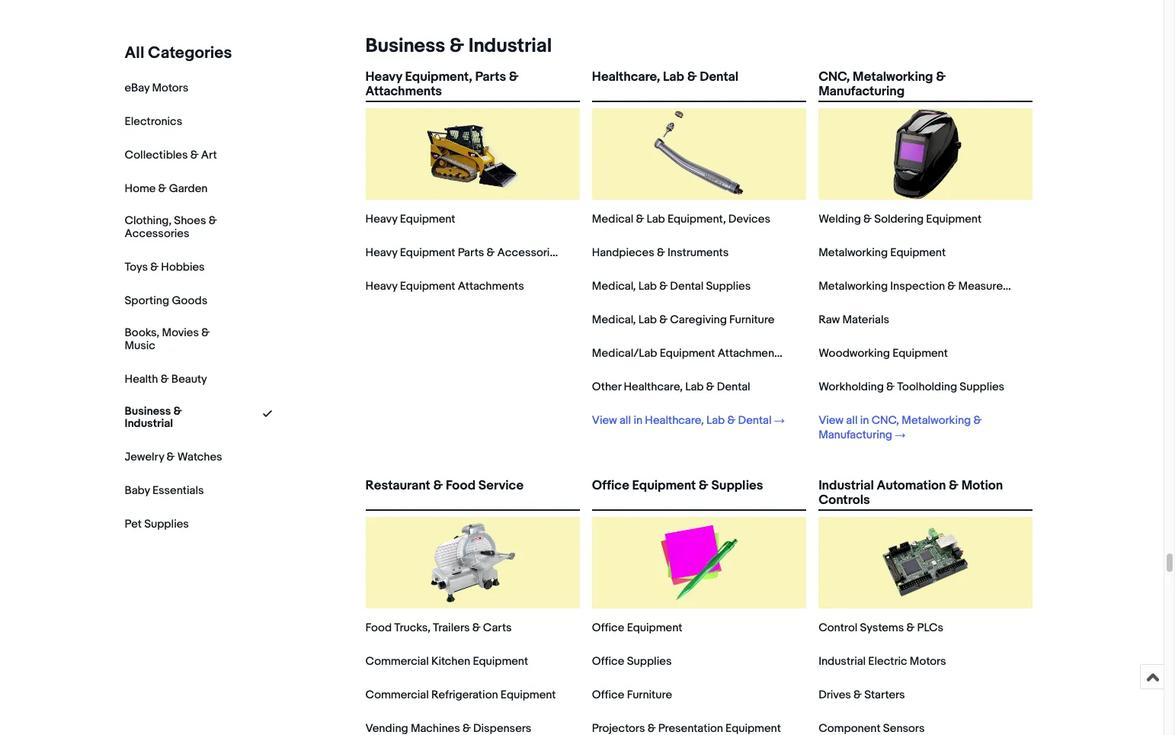 Task type: locate. For each thing, give the bounding box(es) containing it.
manufacturing
[[819, 84, 905, 99], [819, 428, 893, 442]]

1 vertical spatial commercial
[[366, 688, 429, 702]]

equipment up toolholding
[[893, 346, 949, 361]]

0 horizontal spatial cnc,
[[819, 69, 851, 85]]

medical, lab & caregiving furniture
[[592, 313, 775, 327]]

3 heavy from the top
[[366, 246, 398, 260]]

2 vertical spatial accessories
[[798, 346, 862, 361]]

cnc, inside view all in cnc, metalworking & manufacturing
[[872, 413, 900, 428]]

0 horizontal spatial business & industrial link
[[125, 404, 231, 431]]

jewelry & watches
[[125, 450, 222, 465]]

1 medical, from the top
[[592, 279, 636, 294]]

industrial inside industrial automation & motion controls
[[819, 478, 875, 493]]

handpieces
[[592, 246, 655, 260]]

electric
[[869, 654, 908, 669]]

all down 'workholding'
[[847, 413, 858, 428]]

1 vertical spatial motors
[[910, 654, 947, 669]]

& inside cnc, metalworking & manufacturing
[[937, 69, 946, 85]]

equipment for office equipment
[[627, 621, 683, 635]]

categories
[[148, 43, 232, 63]]

clothing, shoes & accessories link
[[125, 214, 231, 241]]

ebay
[[125, 81, 150, 95]]

0 horizontal spatial accessories
[[125, 226, 189, 241]]

2 vertical spatial attachments
[[718, 346, 784, 361]]

equipment,
[[405, 69, 473, 85], [668, 212, 726, 226]]

heavy for heavy equipment, parts & attachments
[[366, 69, 403, 85]]

office for office equipment
[[592, 621, 625, 635]]

view inside view all in cnc, metalworking & manufacturing
[[819, 413, 844, 428]]

view all in cnc, metalworking & manufacturing
[[819, 413, 982, 442]]

2 medical, from the top
[[592, 313, 636, 327]]

medical, up medical/lab
[[592, 313, 636, 327]]

business
[[366, 34, 446, 58], [125, 404, 171, 418]]

healthcare, lab & dental link
[[592, 69, 807, 98]]

jewelry
[[125, 450, 164, 465]]

systems
[[860, 621, 905, 635]]

toys & hobbies link
[[125, 260, 205, 274]]

1 horizontal spatial business
[[366, 34, 446, 58]]

industrial up the 'jewelry'
[[125, 417, 173, 431]]

3 office from the top
[[592, 654, 625, 669]]

2 in from the left
[[861, 413, 870, 428]]

raw
[[819, 313, 841, 327]]

1 office from the top
[[592, 478, 630, 493]]

business & industrial down health
[[125, 404, 182, 431]]

1 horizontal spatial attachments
[[458, 279, 524, 294]]

0 vertical spatial business & industrial link
[[360, 34, 552, 58]]

in down other healthcare, lab & dental
[[634, 413, 643, 428]]

office furniture link
[[592, 688, 673, 702]]

metalworking
[[853, 69, 934, 85], [819, 246, 888, 260], [819, 279, 888, 294], [902, 413, 972, 428]]

medical/lab equipment attachments & accessories link
[[592, 346, 862, 361]]

essentials
[[152, 484, 204, 498]]

sporting goods
[[125, 293, 208, 308]]

1 horizontal spatial furniture
[[730, 313, 775, 327]]

equipment down view all in healthcare, lab & dental
[[633, 478, 696, 493]]

2 commercial from the top
[[366, 688, 429, 702]]

0 horizontal spatial business
[[125, 404, 171, 418]]

1 heavy from the top
[[366, 69, 403, 85]]

business & industrial link
[[360, 34, 552, 58], [125, 404, 231, 431]]

office equipment link
[[592, 621, 683, 635]]

motors right ebay at the left top of page
[[152, 81, 188, 95]]

0 horizontal spatial in
[[634, 413, 643, 428]]

attachments inside heavy equipment, parts & attachments
[[366, 84, 442, 99]]

office equipment & supplies image
[[654, 517, 745, 609]]

1 vertical spatial manufacturing
[[819, 428, 893, 442]]

movies
[[162, 325, 199, 340]]

equipment up heavy equipment parts & accessories link
[[400, 212, 456, 226]]

cnc, inside cnc, metalworking & manufacturing
[[819, 69, 851, 85]]

healthcare,
[[592, 69, 661, 85], [624, 380, 683, 394], [645, 413, 704, 428]]

motors down plcs at the right
[[910, 654, 947, 669]]

food left trucks,
[[366, 621, 392, 635]]

all
[[125, 43, 145, 63]]

heavy equipment
[[366, 212, 456, 226]]

1 vertical spatial parts
[[458, 246, 484, 260]]

equipment up heavy equipment attachments
[[400, 246, 456, 260]]

0 vertical spatial commercial
[[366, 654, 429, 669]]

0 horizontal spatial all
[[620, 413, 632, 428]]

attachments
[[366, 84, 442, 99], [458, 279, 524, 294], [718, 346, 784, 361]]

commercial kitchen equipment
[[366, 654, 529, 669]]

handpieces & instruments
[[592, 246, 729, 260]]

food left service
[[446, 478, 476, 493]]

handpieces & instruments link
[[592, 246, 729, 260]]

& inside the business & industrial
[[173, 404, 182, 418]]

in inside view all in cnc, metalworking & manufacturing
[[861, 413, 870, 428]]

home
[[125, 181, 156, 196]]

business & industrial
[[366, 34, 552, 58], [125, 404, 182, 431]]

0 vertical spatial business & industrial
[[366, 34, 552, 58]]

equipment inside the "office equipment & supplies" link
[[633, 478, 696, 493]]

1 horizontal spatial view
[[819, 413, 844, 428]]

1 vertical spatial business & industrial
[[125, 404, 182, 431]]

industrial inside the business & industrial
[[125, 417, 173, 431]]

all categories
[[125, 43, 232, 63]]

& inside heavy equipment, parts & attachments
[[509, 69, 519, 85]]

view down 'workholding'
[[819, 413, 844, 428]]

0 vertical spatial parts
[[475, 69, 506, 85]]

motion
[[962, 478, 1004, 493]]

1 vertical spatial attachments
[[458, 279, 524, 294]]

office equipment
[[592, 621, 683, 635]]

industrial up heavy equipment, parts & attachments link
[[469, 34, 552, 58]]

1 vertical spatial cnc,
[[872, 413, 900, 428]]

0 vertical spatial medical,
[[592, 279, 636, 294]]

medical, for medical, lab & dental supplies
[[592, 279, 636, 294]]

parts for equipment,
[[475, 69, 506, 85]]

business & industrial link up heavy equipment, parts & attachments
[[360, 34, 552, 58]]

office for office equipment & supplies
[[592, 478, 630, 493]]

office furniture
[[592, 688, 673, 702]]

accessories
[[125, 226, 189, 241], [498, 246, 562, 260], [798, 346, 862, 361]]

medical, down handpieces
[[592, 279, 636, 294]]

equipment for woodworking equipment
[[893, 346, 949, 361]]

commercial refrigeration equipment link
[[366, 688, 556, 702]]

1 horizontal spatial in
[[861, 413, 870, 428]]

1 vertical spatial business
[[125, 404, 171, 418]]

controls
[[819, 493, 871, 508]]

2 horizontal spatial accessories
[[798, 346, 862, 361]]

0 vertical spatial accessories
[[125, 226, 189, 241]]

equipment down heavy equipment parts & accessories link
[[400, 279, 456, 294]]

4 office from the top
[[592, 688, 625, 702]]

2 heavy from the top
[[366, 212, 398, 226]]

all for cnc, metalworking & manufacturing
[[847, 413, 858, 428]]

metalworking inside cnc, metalworking & manufacturing
[[853, 69, 934, 85]]

parts inside heavy equipment, parts & attachments
[[475, 69, 506, 85]]

0 vertical spatial cnc,
[[819, 69, 851, 85]]

1 horizontal spatial business & industrial link
[[360, 34, 552, 58]]

view all in healthcare, lab & dental link
[[592, 413, 785, 428]]

1 horizontal spatial accessories
[[498, 246, 562, 260]]

1 vertical spatial accessories
[[498, 246, 562, 260]]

business & industrial up heavy equipment, parts & attachments link
[[366, 34, 552, 58]]

all down other
[[620, 413, 632, 428]]

workholding & toolholding supplies
[[819, 380, 1005, 394]]

1 commercial from the top
[[366, 654, 429, 669]]

furniture up medical/lab equipment attachments & accessories link
[[730, 313, 775, 327]]

in down 'workholding'
[[861, 413, 870, 428]]

control systems & plcs link
[[819, 621, 944, 635]]

2 manufacturing from the top
[[819, 428, 893, 442]]

metalworking inspection & measurement
[[819, 279, 1030, 294]]

2 office from the top
[[592, 621, 625, 635]]

inspection
[[891, 279, 946, 294]]

restaurant & food service
[[366, 478, 524, 493]]

all inside view all in cnc, metalworking & manufacturing
[[847, 413, 858, 428]]

furniture down office supplies link
[[627, 688, 673, 702]]

1 vertical spatial healthcare,
[[624, 380, 683, 394]]

0 horizontal spatial view
[[592, 413, 617, 428]]

commercial for commercial refrigeration equipment
[[366, 688, 429, 702]]

restaurant
[[366, 478, 431, 493]]

equipment for heavy equipment attachments
[[400, 279, 456, 294]]

cnc,
[[819, 69, 851, 85], [872, 413, 900, 428]]

0 horizontal spatial equipment,
[[405, 69, 473, 85]]

medical,
[[592, 279, 636, 294], [592, 313, 636, 327]]

2 horizontal spatial attachments
[[718, 346, 784, 361]]

view all in cnc, metalworking & manufacturing link
[[819, 413, 1012, 442]]

business up heavy equipment, parts & attachments
[[366, 34, 446, 58]]

cnc, metalworking & manufacturing image
[[881, 108, 972, 200]]

business & industrial link down beauty on the bottom left of the page
[[125, 404, 231, 431]]

0 horizontal spatial food
[[366, 621, 392, 635]]

1 view from the left
[[592, 413, 617, 428]]

manufacturing inside cnc, metalworking & manufacturing
[[819, 84, 905, 99]]

equipment down medical, lab & caregiving furniture link
[[660, 346, 716, 361]]

woodworking equipment link
[[819, 346, 949, 361]]

furniture
[[730, 313, 775, 327], [627, 688, 673, 702]]

office
[[592, 478, 630, 493], [592, 621, 625, 635], [592, 654, 625, 669], [592, 688, 625, 702]]

2 all from the left
[[847, 413, 858, 428]]

commercial down trucks,
[[366, 654, 429, 669]]

medical, for medical, lab & caregiving furniture
[[592, 313, 636, 327]]

starters
[[865, 688, 906, 702]]

1 horizontal spatial business & industrial
[[366, 34, 552, 58]]

0 vertical spatial equipment,
[[405, 69, 473, 85]]

workholding
[[819, 380, 884, 394]]

0 horizontal spatial attachments
[[366, 84, 442, 99]]

office supplies link
[[592, 654, 672, 669]]

toys
[[125, 260, 148, 274]]

health
[[125, 372, 158, 386]]

& inside clothing, shoes & accessories
[[209, 214, 217, 228]]

accessories for medical/lab
[[798, 346, 862, 361]]

industrial
[[469, 34, 552, 58], [125, 417, 173, 431], [819, 478, 875, 493], [819, 654, 866, 669]]

1 vertical spatial equipment,
[[668, 212, 726, 226]]

1 vertical spatial food
[[366, 621, 392, 635]]

1 horizontal spatial all
[[847, 413, 858, 428]]

goods
[[172, 293, 208, 308]]

cnc, metalworking & manufacturing link
[[819, 69, 1034, 99]]

industrial left automation
[[819, 478, 875, 493]]

accessories for heavy
[[498, 246, 562, 260]]

healthcare, lab & dental
[[592, 69, 739, 85]]

in for cnc, metalworking & manufacturing
[[861, 413, 870, 428]]

0 vertical spatial business
[[366, 34, 446, 58]]

1 in from the left
[[634, 413, 643, 428]]

view down other
[[592, 413, 617, 428]]

heavy equipment, parts & attachments image
[[427, 108, 519, 200]]

welding & soldering equipment link
[[819, 212, 982, 226]]

caregiving
[[671, 313, 727, 327]]

business down health
[[125, 404, 171, 418]]

toolholding
[[898, 380, 958, 394]]

0 vertical spatial attachments
[[366, 84, 442, 99]]

& inside books, movies & music
[[201, 325, 210, 340]]

0 vertical spatial food
[[446, 478, 476, 493]]

carts
[[483, 621, 512, 635]]

heavy equipment parts & accessories
[[366, 246, 562, 260]]

home & garden
[[125, 181, 208, 196]]

heavy inside heavy equipment, parts & attachments
[[366, 69, 403, 85]]

commercial down the commercial kitchen equipment
[[366, 688, 429, 702]]

1 horizontal spatial cnc,
[[872, 413, 900, 428]]

4 heavy from the top
[[366, 279, 398, 294]]

baby essentials
[[125, 484, 204, 498]]

equipment up inspection
[[891, 246, 946, 260]]

1 all from the left
[[620, 413, 632, 428]]

baby essentials link
[[125, 484, 204, 498]]

books, movies & music link
[[125, 325, 231, 353]]

1 vertical spatial medical,
[[592, 313, 636, 327]]

other healthcare, lab & dental
[[592, 380, 751, 394]]

equipment up office supplies
[[627, 621, 683, 635]]

1 vertical spatial furniture
[[627, 688, 673, 702]]

control
[[819, 621, 858, 635]]

pet supplies link
[[125, 517, 189, 532]]

0 horizontal spatial furniture
[[627, 688, 673, 702]]

1 manufacturing from the top
[[819, 84, 905, 99]]

0 vertical spatial motors
[[152, 81, 188, 95]]

devices
[[729, 212, 771, 226]]

view all in healthcare, lab & dental
[[592, 413, 772, 428]]

0 vertical spatial manufacturing
[[819, 84, 905, 99]]

medical
[[592, 212, 634, 226]]

2 view from the left
[[819, 413, 844, 428]]



Task type: describe. For each thing, give the bounding box(es) containing it.
commercial for commercial kitchen equipment
[[366, 654, 429, 669]]

office equipment & supplies link
[[592, 478, 807, 506]]

drives & starters
[[819, 688, 906, 702]]

soldering
[[875, 212, 924, 226]]

heavy for heavy equipment
[[366, 212, 398, 226]]

garden
[[169, 181, 208, 196]]

collectibles & art
[[125, 148, 217, 162]]

& inside view all in cnc, metalworking & manufacturing
[[974, 413, 982, 428]]

parts for equipment
[[458, 246, 484, 260]]

equipment, inside heavy equipment, parts & attachments
[[405, 69, 473, 85]]

1 horizontal spatial food
[[446, 478, 476, 493]]

heavy equipment attachments
[[366, 279, 524, 294]]

raw materials
[[819, 313, 890, 327]]

metalworking equipment
[[819, 246, 946, 260]]

electronics link
[[125, 114, 182, 129]]

manufacturing inside view all in cnc, metalworking & manufacturing
[[819, 428, 893, 442]]

all for healthcare, lab & dental
[[620, 413, 632, 428]]

industrial automation & motion controls image
[[881, 517, 972, 609]]

plcs
[[918, 621, 944, 635]]

other healthcare, lab & dental link
[[592, 380, 751, 394]]

control systems & plcs
[[819, 621, 944, 635]]

welding & soldering equipment
[[819, 212, 982, 226]]

1 horizontal spatial equipment,
[[668, 212, 726, 226]]

health & beauty
[[125, 372, 207, 386]]

office for office furniture
[[592, 688, 625, 702]]

food trucks, trailers & carts
[[366, 621, 512, 635]]

industrial automation & motion controls
[[819, 478, 1004, 508]]

health & beauty link
[[125, 372, 207, 386]]

metalworking inspection & measurement link
[[819, 279, 1030, 294]]

equipment for metalworking equipment
[[891, 246, 946, 260]]

heavy equipment, parts & attachments link
[[366, 69, 580, 99]]

medical & lab equipment, devices link
[[592, 212, 771, 226]]

collectibles & art link
[[125, 148, 217, 162]]

office for office supplies
[[592, 654, 625, 669]]

office supplies
[[592, 654, 672, 669]]

restaurant & food service link
[[366, 478, 580, 506]]

2 vertical spatial healthcare,
[[645, 413, 704, 428]]

& inside industrial automation & motion controls
[[949, 478, 959, 493]]

attachments for medical/lab
[[718, 346, 784, 361]]

clothing,
[[125, 214, 172, 228]]

measurement
[[959, 279, 1030, 294]]

healthcare, lab & dental image
[[654, 108, 745, 200]]

books, movies & music
[[125, 325, 210, 353]]

heavy equipment attachments link
[[366, 279, 524, 294]]

baby
[[125, 484, 150, 498]]

commercial refrigeration equipment
[[366, 688, 556, 702]]

accessories inside clothing, shoes & accessories
[[125, 226, 189, 241]]

business inside the business & industrial
[[125, 404, 171, 418]]

commercial kitchen equipment link
[[366, 654, 529, 669]]

service
[[479, 478, 524, 493]]

materials
[[843, 313, 890, 327]]

equipment for heavy equipment
[[400, 212, 456, 226]]

0 vertical spatial furniture
[[730, 313, 775, 327]]

view for healthcare, lab & dental
[[592, 413, 617, 428]]

instruments
[[668, 246, 729, 260]]

equipment down carts
[[473, 654, 529, 669]]

metalworking inside view all in cnc, metalworking & manufacturing
[[902, 413, 972, 428]]

metalworking equipment link
[[819, 246, 946, 260]]

medical, lab & dental supplies
[[592, 279, 751, 294]]

cnc, metalworking & manufacturing
[[819, 69, 946, 99]]

equipment for office equipment & supplies
[[633, 478, 696, 493]]

office equipment & supplies
[[592, 478, 764, 493]]

equipment for medical/lab equipment attachments & accessories
[[660, 346, 716, 361]]

drives & starters link
[[819, 688, 906, 702]]

heavy for heavy equipment parts & accessories
[[366, 246, 398, 260]]

pet supplies
[[125, 517, 189, 532]]

medical, lab & caregiving furniture link
[[592, 313, 775, 327]]

ebay motors
[[125, 81, 188, 95]]

heavy equipment parts & accessories link
[[366, 246, 562, 260]]

equipment for heavy equipment parts & accessories
[[400, 246, 456, 260]]

kitchen
[[432, 654, 471, 669]]

clothing, shoes & accessories
[[125, 214, 217, 241]]

welding
[[819, 212, 862, 226]]

music
[[125, 338, 155, 353]]

medical & lab equipment, devices
[[592, 212, 771, 226]]

refrigeration
[[432, 688, 498, 702]]

heavy for heavy equipment attachments
[[366, 279, 398, 294]]

trailers
[[433, 621, 470, 635]]

restaurant & food service image
[[427, 517, 519, 609]]

equipment right soldering
[[927, 212, 982, 226]]

medical/lab equipment attachments & accessories
[[592, 346, 862, 361]]

attachments for heavy
[[458, 279, 524, 294]]

sporting
[[125, 293, 169, 308]]

beauty
[[171, 372, 207, 386]]

pet
[[125, 517, 142, 532]]

woodworking equipment
[[819, 346, 949, 361]]

in for healthcare, lab & dental
[[634, 413, 643, 428]]

0 horizontal spatial business & industrial
[[125, 404, 182, 431]]

automation
[[877, 478, 947, 493]]

collectibles
[[125, 148, 188, 162]]

raw materials link
[[819, 313, 890, 327]]

0 vertical spatial healthcare,
[[592, 69, 661, 85]]

view for cnc, metalworking & manufacturing
[[819, 413, 844, 428]]

0 horizontal spatial motors
[[152, 81, 188, 95]]

1 horizontal spatial motors
[[910, 654, 947, 669]]

equipment right refrigeration
[[501, 688, 556, 702]]

books,
[[125, 325, 159, 340]]

industrial down control
[[819, 654, 866, 669]]

jewelry & watches link
[[125, 450, 222, 465]]

heavy equipment, parts & attachments
[[366, 69, 519, 99]]

industrial electric motors
[[819, 654, 947, 669]]

1 vertical spatial business & industrial link
[[125, 404, 231, 431]]

industrial electric motors link
[[819, 654, 947, 669]]



Task type: vqa. For each thing, say whether or not it's contained in the screenshot.


